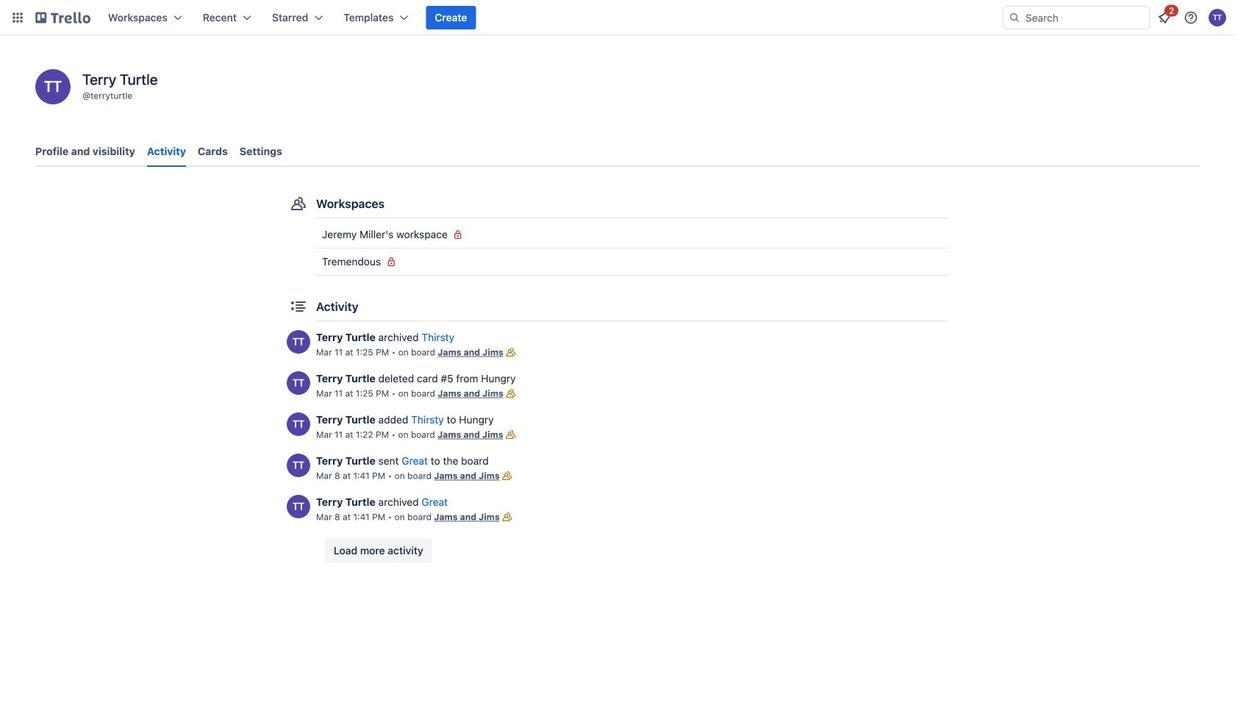 Task type: describe. For each thing, give the bounding box(es) containing it.
back to home image
[[35, 6, 90, 29]]

2 vertical spatial all members of the workspace can see and edit this board. image
[[500, 510, 515, 524]]

0 vertical spatial terry turtle (terryturtle) image
[[1209, 9, 1227, 26]]

1 vertical spatial all members of the workspace can see and edit this board. image
[[500, 469, 515, 483]]

terry turtle (terryturtle) image for all members of the workspace can see and edit this board. image to the middle
[[287, 371, 310, 395]]

2 notifications image
[[1156, 9, 1174, 26]]

open information menu image
[[1184, 10, 1199, 25]]

terry turtle (terryturtle) image for bottommost all members of the workspace can see and edit this board. image
[[287, 495, 310, 519]]

primary element
[[0, 0, 1236, 35]]



Task type: vqa. For each thing, say whether or not it's contained in the screenshot.
Terry Turtle (terryturtle) icon corresponding to the bottom All members of the Workspace can see and edit this board. image
yes



Task type: locate. For each thing, give the bounding box(es) containing it.
2 vertical spatial terry turtle (terryturtle) image
[[287, 495, 310, 519]]

terry turtle (terryturtle) image
[[35, 69, 71, 104], [287, 330, 310, 354], [287, 413, 310, 436], [287, 454, 310, 477]]

0 vertical spatial all members of the workspace can see and edit this board. image
[[504, 345, 518, 360]]

0 vertical spatial sm image
[[451, 227, 465, 242]]

sm image
[[451, 227, 465, 242], [384, 254, 399, 269]]

Search field
[[1021, 7, 1150, 28]]

1 horizontal spatial sm image
[[451, 227, 465, 242]]

all members of the workspace can see and edit this board. image
[[504, 345, 518, 360], [504, 386, 518, 401], [500, 510, 515, 524]]

1 vertical spatial terry turtle (terryturtle) image
[[287, 371, 310, 395]]

terry turtle (terryturtle) image
[[1209, 9, 1227, 26], [287, 371, 310, 395], [287, 495, 310, 519]]

1 vertical spatial all members of the workspace can see and edit this board. image
[[504, 386, 518, 401]]

1 vertical spatial sm image
[[384, 254, 399, 269]]

all members of the workspace can see and edit this board. image
[[504, 427, 518, 442], [500, 469, 515, 483]]

search image
[[1009, 12, 1021, 24]]

0 vertical spatial all members of the workspace can see and edit this board. image
[[504, 427, 518, 442]]

0 horizontal spatial sm image
[[384, 254, 399, 269]]



